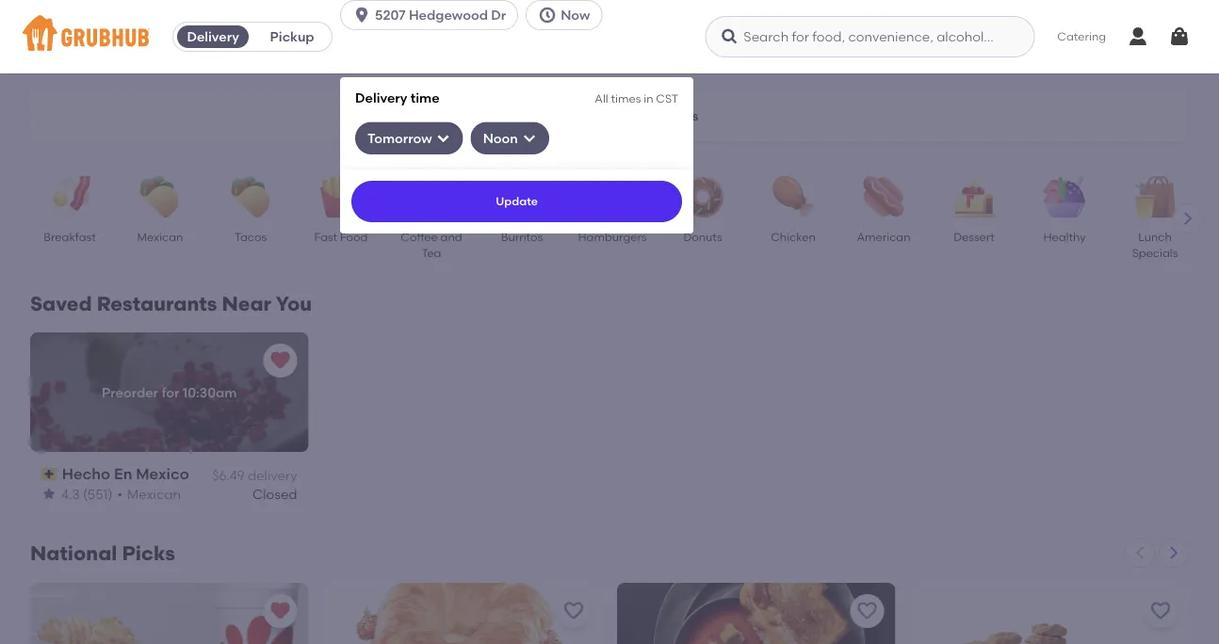 Task type: describe. For each thing, give the bounding box(es) containing it.
healthy
[[1044, 230, 1087, 244]]

now
[[561, 7, 591, 23]]

subscription pass image
[[41, 468, 58, 481]]

donuts image
[[670, 176, 736, 218]]

0 vertical spatial delivery
[[618, 108, 669, 124]]

caret left icon image
[[1133, 546, 1148, 561]]

saved restaurant image
[[269, 600, 292, 623]]

update button
[[352, 181, 683, 222]]

lunch
[[1139, 230, 1173, 244]]

national
[[30, 542, 117, 566]]

lunch specials image
[[1123, 176, 1189, 218]]

pickup button
[[253, 22, 332, 52]]

fast food image
[[308, 176, 374, 218]]

dessert
[[954, 230, 995, 244]]

and
[[441, 230, 463, 244]]

unlock
[[551, 108, 596, 124]]

1 save this restaurant image from the left
[[563, 600, 585, 623]]

delivery for delivery time
[[356, 90, 408, 106]]

picks
[[122, 542, 175, 566]]

breakfast image
[[37, 176, 103, 218]]

10:30am
[[183, 385, 237, 401]]

hecho en mexico
[[62, 465, 189, 484]]

• mexican
[[117, 487, 181, 503]]

all times in cst
[[595, 91, 679, 105]]

4.3 (551)
[[61, 487, 113, 503]]

0 vertical spatial caret right icon image
[[1181, 211, 1196, 226]]

healthy image
[[1032, 176, 1098, 218]]

american
[[857, 230, 911, 244]]

main navigation navigation
[[0, 0, 1220, 645]]

preorder for 10:30am
[[102, 385, 237, 401]]

tacos
[[235, 230, 267, 244]]

pickup
[[270, 29, 315, 45]]

food
[[340, 230, 368, 244]]

5207
[[375, 7, 406, 23]]

fees
[[672, 108, 699, 124]]

1 vertical spatial svg image
[[436, 131, 451, 146]]

in
[[644, 91, 654, 105]]

near
[[222, 292, 272, 316]]

2 saved restaurant button from the top
[[264, 595, 297, 629]]

donuts
[[684, 230, 723, 244]]

unlock $0 delivery fees
[[551, 108, 699, 124]]

•
[[117, 487, 123, 503]]

burritos
[[501, 230, 543, 244]]

time
[[411, 90, 440, 106]]

noon
[[483, 130, 518, 146]]

coffee and tea
[[401, 230, 463, 260]]

fast
[[315, 230, 338, 244]]

tacos image
[[218, 176, 284, 218]]

mexico
[[136, 465, 189, 484]]

delivery time
[[356, 90, 440, 106]]

(551)
[[83, 487, 113, 503]]

coffee
[[401, 230, 438, 244]]

$0
[[600, 108, 615, 124]]

restaurants
[[97, 292, 217, 316]]

breakfast
[[44, 230, 96, 244]]

1 vertical spatial mexican
[[127, 487, 181, 503]]

delivery button
[[174, 22, 253, 52]]

1 save this restaurant button from the left
[[557, 595, 591, 629]]

times
[[611, 91, 641, 105]]

1 saved restaurant button from the top
[[264, 344, 297, 378]]



Task type: locate. For each thing, give the bounding box(es) containing it.
delivery inside button
[[187, 29, 239, 45]]

5207 hedgewood dr button
[[340, 0, 526, 30]]

catering button
[[1045, 15, 1120, 58]]

chicken image
[[761, 176, 827, 218]]

grubhub plus flag logo image
[[521, 107, 544, 125]]

for
[[162, 385, 179, 401]]

closed
[[253, 487, 297, 503]]

0 vertical spatial mexican
[[137, 230, 183, 244]]

hamburgers
[[578, 230, 647, 244]]

lunch specials
[[1133, 230, 1179, 260]]

2 horizontal spatial save this restaurant button
[[1145, 595, 1178, 629]]

coffee and tea image
[[399, 176, 465, 218]]

saved restaurant image
[[269, 350, 292, 372]]

saved restaurant button
[[264, 344, 297, 378], [264, 595, 297, 629]]

1 horizontal spatial svg image
[[539, 6, 557, 25]]

1 vertical spatial caret right icon image
[[1167, 546, 1182, 561]]

fast food
[[315, 230, 368, 244]]

hedgewood
[[409, 7, 488, 23]]

save this restaurant image
[[563, 600, 585, 623], [857, 600, 879, 623], [1150, 600, 1173, 623]]

mexican image
[[127, 176, 193, 218]]

dr
[[491, 7, 506, 23]]

burritos image
[[489, 176, 555, 218]]

1 horizontal spatial save this restaurant button
[[851, 595, 885, 629]]

1 horizontal spatial save this restaurant image
[[857, 600, 879, 623]]

delivery
[[187, 29, 239, 45], [356, 90, 408, 106]]

chicken
[[771, 230, 816, 244]]

delivery left the pickup
[[187, 29, 239, 45]]

2 horizontal spatial save this restaurant image
[[1150, 600, 1173, 623]]

tomorrow
[[368, 130, 432, 146]]

delivery down in
[[618, 108, 669, 124]]

delivery up closed at the bottom of page
[[248, 467, 297, 483]]

you
[[276, 292, 312, 316]]

1 vertical spatial delivery
[[356, 90, 408, 106]]

caret right icon image
[[1181, 211, 1196, 226], [1167, 546, 1182, 561]]

1 vertical spatial delivery
[[248, 467, 297, 483]]

star icon image
[[41, 487, 57, 502]]

mexican down mexico
[[127, 487, 181, 503]]

tea
[[422, 246, 442, 260]]

svg image
[[353, 6, 372, 25], [1169, 25, 1192, 48], [721, 27, 739, 46], [522, 131, 537, 146]]

delivery left time at the left top of the page
[[356, 90, 408, 106]]

delivery
[[618, 108, 669, 124], [248, 467, 297, 483]]

saved
[[30, 292, 92, 316]]

all
[[595, 91, 609, 105]]

1 vertical spatial saved restaurant button
[[264, 595, 297, 629]]

mexican down mexican image
[[137, 230, 183, 244]]

0 horizontal spatial svg image
[[436, 131, 451, 146]]

preorder
[[102, 385, 158, 401]]

1 horizontal spatial delivery
[[356, 90, 408, 106]]

$6.49
[[212, 467, 245, 483]]

delivery for delivery
[[187, 29, 239, 45]]

0 vertical spatial delivery
[[187, 29, 239, 45]]

saved restaurants near you
[[30, 292, 312, 316]]

save this restaurant button
[[557, 595, 591, 629], [851, 595, 885, 629], [1145, 595, 1178, 629]]

dessert image
[[942, 176, 1008, 218]]

now button
[[526, 0, 610, 30]]

0 vertical spatial svg image
[[539, 6, 557, 25]]

0 horizontal spatial delivery
[[248, 467, 297, 483]]

2 save this restaurant image from the left
[[857, 600, 879, 623]]

american image
[[851, 176, 917, 218]]

cst
[[657, 91, 679, 105]]

3 save this restaurant button from the left
[[1145, 595, 1178, 629]]

0 horizontal spatial save this restaurant image
[[563, 600, 585, 623]]

mexican
[[137, 230, 183, 244], [127, 487, 181, 503]]

update
[[496, 195, 538, 208]]

1 horizontal spatial delivery
[[618, 108, 669, 124]]

specials
[[1133, 246, 1179, 260]]

catering
[[1058, 30, 1107, 43]]

$6.49 delivery
[[212, 467, 297, 483]]

en
[[114, 465, 132, 484]]

svg image inside the now button
[[539, 6, 557, 25]]

hecho
[[62, 465, 110, 484]]

svg image inside 5207 hedgewood dr button
[[353, 6, 372, 25]]

0 vertical spatial saved restaurant button
[[264, 344, 297, 378]]

national picks
[[30, 542, 175, 566]]

3 save this restaurant image from the left
[[1150, 600, 1173, 623]]

2 save this restaurant button from the left
[[851, 595, 885, 629]]

0 horizontal spatial delivery
[[187, 29, 239, 45]]

svg image left the now
[[539, 6, 557, 25]]

0 horizontal spatial save this restaurant button
[[557, 595, 591, 629]]

svg image right tomorrow
[[436, 131, 451, 146]]

svg image
[[539, 6, 557, 25], [436, 131, 451, 146]]

5207 hedgewood dr
[[375, 7, 506, 23]]

hamburgers image
[[580, 176, 646, 218]]

4.3
[[61, 487, 80, 503]]



Task type: vqa. For each thing, say whether or not it's contained in the screenshot.
Now
yes



